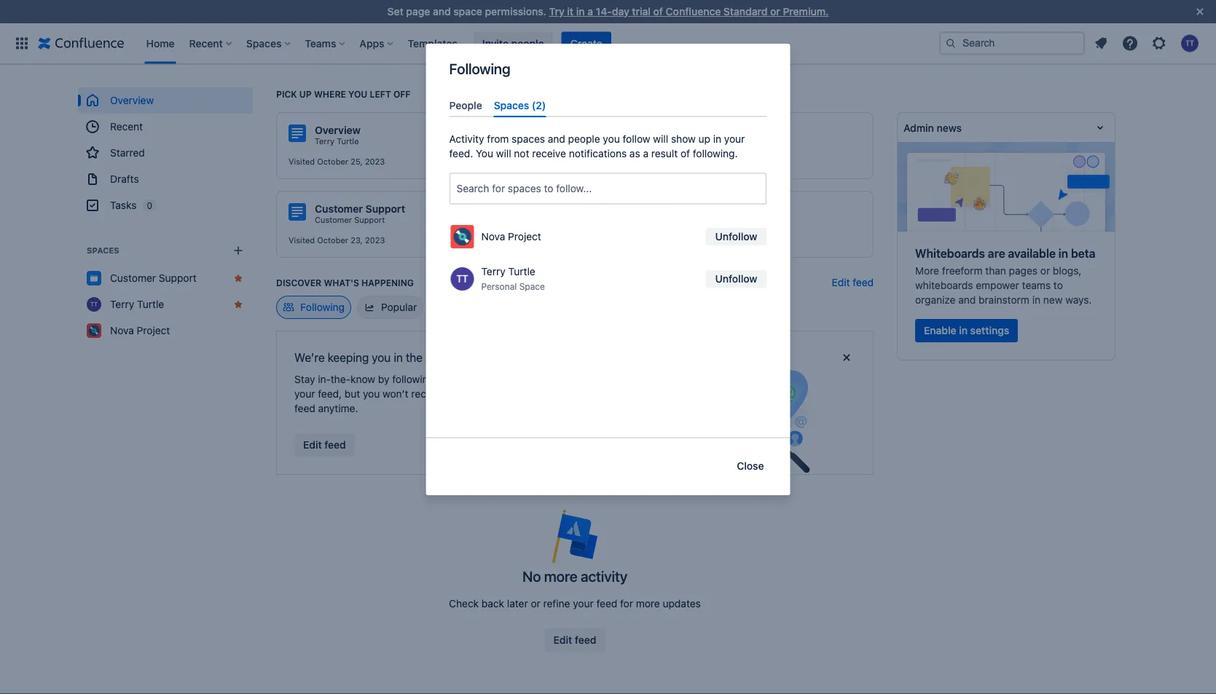 Task type: describe. For each thing, give the bounding box(es) containing it.
pick up where you left off
[[276, 89, 411, 99]]

empower
[[976, 279, 1020, 291]]

2 vertical spatial terry
[[110, 298, 134, 310]]

0 horizontal spatial nova project link
[[78, 318, 253, 344]]

feed down anytime.
[[325, 439, 346, 451]]

2 vertical spatial turtle
[[137, 298, 164, 310]]

0 vertical spatial edit
[[832, 277, 850, 289]]

ways.
[[1066, 294, 1092, 306]]

freeform
[[942, 265, 983, 277]]

a inside activity from spaces and people you follow will show up in your feed. you will not receive notifications as a result of following.
[[643, 148, 649, 160]]

new
[[1044, 294, 1063, 306]]

your inside activity from spaces and people you follow will show up in your feed. you will not receive notifications as a result of following.
[[724, 133, 745, 145]]

following inside dialog
[[449, 60, 511, 77]]

it
[[567, 5, 574, 17]]

admin news
[[904, 122, 962, 134]]

as
[[630, 148, 640, 160]]

beta
[[1071, 247, 1096, 261]]

close message box image
[[838, 349, 856, 367]]

your right refine
[[573, 598, 594, 610]]

people
[[449, 99, 482, 111]]

the-
[[331, 374, 351, 386]]

brainstorm
[[979, 294, 1030, 306]]

tab list inside following dialog
[[444, 93, 773, 117]]

show inside 'stay in-the-know by following people and spaces. their activity will show up in your feed, but you won't receive email notifications about it. add to, or edit, your feed anytime.'
[[613, 374, 638, 386]]

nova project home
[[620, 124, 713, 136]]

2 horizontal spatial will
[[653, 133, 668, 145]]

spaces button
[[242, 32, 296, 55]]

feed down check back later or refine your feed for more updates
[[575, 634, 596, 646]]

:wave: image
[[593, 204, 611, 222]]

notifications inside activity from spaces and people you follow will show up in your feed. you will not receive notifications as a result of following.
[[569, 148, 627, 160]]

visited for nova project home
[[593, 157, 620, 167]]

templates
[[408, 37, 458, 49]]

people inside activity from spaces and people you follow will show up in your feed. you will not receive notifications as a result of following.
[[568, 133, 600, 145]]

you up by
[[372, 351, 391, 365]]

visited october 23, 2023 for customer
[[289, 236, 385, 245]]

0 vertical spatial confluence
[[666, 5, 721, 17]]

what's
[[324, 278, 359, 288]]

or right the "standard"
[[770, 5, 780, 17]]

close button
[[728, 455, 773, 478]]

blogs,
[[1053, 265, 1082, 277]]

left
[[370, 89, 391, 99]]

for inside following dialog
[[492, 183, 505, 195]]

spaces (2)
[[494, 99, 546, 111]]

0 horizontal spatial a
[[588, 5, 593, 17]]

0 horizontal spatial terry turtle link
[[78, 292, 253, 318]]

feed left more
[[853, 277, 874, 289]]

we're keeping you in the loop
[[294, 351, 448, 365]]

getting started in confluence
[[620, 203, 764, 215]]

try it in a 14-day trial of confluence standard or premium. link
[[549, 5, 829, 17]]

or right later
[[531, 598, 541, 610]]

and right page
[[433, 5, 451, 17]]

and inside whiteboards are available in beta more freeform than pages or blogs, whiteboards empower teams to organize and brainstorm in new ways.
[[959, 294, 976, 306]]

settings
[[971, 325, 1010, 337]]

organize
[[915, 294, 956, 306]]

0 horizontal spatial will
[[496, 148, 511, 160]]

updates
[[663, 598, 701, 610]]

1 vertical spatial edit feed button
[[294, 434, 355, 457]]

premium.
[[783, 5, 829, 17]]

1 vertical spatial edit feed
[[303, 439, 346, 451]]

2023 for customer support
[[365, 236, 385, 245]]

stay in-the-know by following people and spaces. their activity will show up in your feed, but you won't receive email notifications about it. add to, or edit, your feed anytime.
[[294, 374, 671, 415]]

1 vertical spatial customer support link
[[78, 265, 253, 292]]

enable in settings
[[924, 325, 1010, 337]]

happening
[[362, 278, 414, 288]]

more
[[915, 265, 940, 277]]

apps
[[360, 37, 385, 49]]

up inside activity from spaces and people you follow will show up in your feed. you will not receive notifications as a result of following.
[[699, 133, 711, 145]]

your down stay
[[294, 388, 315, 400]]

following
[[392, 374, 434, 386]]

tasks
[[110, 199, 137, 211]]

(2)
[[532, 99, 546, 111]]

close image
[[1192, 3, 1209, 20]]

visited october 23, 2023 for nova
[[593, 157, 690, 167]]

personal
[[481, 282, 517, 292]]

0 horizontal spatial up
[[299, 89, 312, 99]]

we're
[[294, 351, 325, 365]]

where
[[314, 89, 346, 99]]

visited for customer support
[[289, 236, 315, 245]]

day
[[612, 5, 630, 17]]

whiteboards
[[915, 279, 973, 291]]

follow...
[[556, 183, 592, 195]]

enable
[[924, 325, 957, 337]]

available
[[1008, 247, 1056, 261]]

unstar this space image for customer support
[[233, 273, 244, 284]]

1 horizontal spatial turtle
[[337, 137, 359, 146]]

pages
[[1009, 265, 1038, 277]]

23, for support
[[351, 236, 363, 245]]

october for customer support
[[317, 236, 348, 245]]

you left left on the top left of page
[[348, 89, 368, 99]]

spaces.
[[492, 374, 529, 386]]

spaces for and
[[512, 133, 545, 145]]

recent
[[110, 121, 143, 133]]

templates link
[[403, 32, 462, 55]]

their
[[531, 374, 556, 386]]

home link
[[142, 32, 179, 55]]

1 horizontal spatial customer support link
[[315, 215, 385, 225]]

set page and space permissions. try it in a 14-day trial of confluence standard or premium.
[[387, 5, 829, 17]]

try
[[549, 5, 565, 17]]

than
[[986, 265, 1006, 277]]

2 vertical spatial spaces
[[87, 246, 119, 255]]

2 unfollow from the top
[[715, 273, 758, 285]]

admin
[[904, 122, 934, 134]]

0 vertical spatial edit feed button
[[832, 276, 874, 290]]

1 unfollow from the top
[[715, 231, 758, 243]]

23, for project
[[655, 157, 667, 167]]

activity
[[449, 133, 484, 145]]

spaces inside tab list
[[494, 99, 529, 111]]

unstar this space image for terry turtle
[[233, 299, 244, 310]]

14-
[[596, 5, 612, 17]]

create a space image
[[230, 242, 247, 259]]

drafts
[[110, 173, 139, 185]]

page
[[406, 5, 430, 17]]

following inside button
[[300, 301, 345, 313]]

2 vertical spatial edit
[[554, 634, 572, 646]]

1 vertical spatial activity
[[581, 568, 628, 585]]

:wave: image
[[593, 204, 611, 222]]

no
[[523, 568, 541, 585]]

popular
[[381, 301, 417, 313]]

1 horizontal spatial home
[[685, 124, 713, 136]]

create
[[570, 37, 603, 49]]

the
[[406, 351, 423, 365]]

in-
[[318, 374, 331, 386]]

feed inside 'stay in-the-know by following people and spaces. their activity will show up in your feed, but you won't receive email notifications about it. add to, or edit, your feed anytime.'
[[294, 403, 315, 415]]

search
[[457, 183, 489, 195]]

following dialog
[[426, 44, 790, 496]]

0 vertical spatial edit feed
[[832, 277, 874, 289]]

keeping
[[328, 351, 369, 365]]

or inside 'stay in-the-know by following people and spaces. their activity will show up in your feed, but you won't receive email notifications about it. add to, or edit, your feed anytime.'
[[615, 388, 624, 400]]

1 vertical spatial confluence
[[708, 203, 764, 215]]

1 horizontal spatial edit feed button
[[545, 629, 605, 652]]

anytime.
[[318, 403, 358, 415]]

overview link
[[78, 87, 253, 114]]

refine
[[543, 598, 570, 610]]



Task type: locate. For each thing, give the bounding box(es) containing it.
you left follow
[[603, 133, 620, 145]]

apps button
[[355, 32, 399, 55]]

feed down stay
[[294, 403, 315, 415]]

0 vertical spatial 23,
[[655, 157, 667, 167]]

terry turtle personal space
[[481, 266, 545, 292]]

terry turtle
[[315, 137, 359, 146], [110, 298, 164, 310]]

add
[[578, 388, 597, 400]]

0 vertical spatial overview
[[110, 94, 154, 106]]

not
[[514, 148, 529, 160]]

result
[[651, 148, 678, 160]]

visited left '25,'
[[289, 157, 315, 167]]

1 horizontal spatial people
[[511, 37, 544, 49]]

home
[[146, 37, 175, 49], [685, 124, 713, 136]]

receive inside activity from spaces and people you follow will show up in your feed. you will not receive notifications as a result of following.
[[532, 148, 566, 160]]

show inside activity from spaces and people you follow will show up in your feed. you will not receive notifications as a result of following.
[[671, 133, 696, 145]]

1 vertical spatial terry
[[481, 266, 506, 278]]

spaces down not at the top of page
[[508, 183, 541, 195]]

nova
[[620, 124, 644, 136], [620, 137, 639, 146], [481, 231, 505, 243], [110, 325, 134, 337]]

1 vertical spatial following
[[300, 301, 345, 313]]

you
[[348, 89, 368, 99], [603, 133, 620, 145], [372, 351, 391, 365], [363, 388, 380, 400]]

following button
[[276, 296, 351, 319]]

1 vertical spatial visited october 23, 2023
[[289, 236, 385, 245]]

23, up "discover what's happening"
[[351, 236, 363, 245]]

1 vertical spatial nova project link
[[78, 318, 253, 344]]

2 horizontal spatial nova project
[[620, 137, 668, 146]]

it.
[[566, 388, 575, 400]]

visited
[[289, 157, 315, 167], [593, 157, 620, 167], [289, 236, 315, 245]]

you inside activity from spaces and people you follow will show up in your feed. you will not receive notifications as a result of following.
[[603, 133, 620, 145]]

activity from spaces and people you follow will show up in your feed. you will not receive notifications as a result of following.
[[449, 133, 745, 160]]

2 horizontal spatial edit
[[832, 277, 850, 289]]

feed down no more activity
[[597, 598, 618, 610]]

in inside 'stay in-the-know by following people and spaces. their activity will show up in your feed, but you won't receive email notifications about it. add to, or edit, your feed anytime.'
[[655, 374, 663, 386]]

1 vertical spatial more
[[636, 598, 660, 610]]

0 vertical spatial terry turtle
[[315, 137, 359, 146]]

1 vertical spatial 23,
[[351, 236, 363, 245]]

Search field
[[939, 32, 1085, 55]]

0 horizontal spatial following
[[300, 301, 345, 313]]

1 vertical spatial overview
[[315, 124, 361, 136]]

0 vertical spatial following
[[449, 60, 511, 77]]

1 vertical spatial spaces
[[508, 183, 541, 195]]

october for nova project home
[[622, 157, 653, 167]]

1 horizontal spatial show
[[671, 133, 696, 145]]

will inside 'stay in-the-know by following people and spaces. their activity will show up in your feed, but you won't receive email notifications about it. add to, or edit, your feed anytime.'
[[595, 374, 610, 386]]

home up following. on the top right
[[685, 124, 713, 136]]

1 vertical spatial people
[[568, 133, 600, 145]]

none text field inside following dialog
[[457, 182, 459, 196]]

spaces up not at the top of page
[[512, 133, 545, 145]]

0 vertical spatial of
[[653, 5, 663, 17]]

you
[[476, 148, 493, 160]]

you down know
[[363, 388, 380, 400]]

1 vertical spatial will
[[496, 148, 511, 160]]

and inside 'stay in-the-know by following people and spaces. their activity will show up in your feed, but you won't receive email notifications about it. add to, or edit, your feed anytime.'
[[472, 374, 490, 386]]

october up what's
[[317, 236, 348, 245]]

1 vertical spatial to
[[1054, 279, 1063, 291]]

0 vertical spatial will
[[653, 133, 668, 145]]

for right search
[[492, 183, 505, 195]]

activity up it.
[[558, 374, 592, 386]]

0 horizontal spatial notifications
[[476, 388, 534, 400]]

2 unstar this space image from the top
[[233, 299, 244, 310]]

0 horizontal spatial receive
[[411, 388, 445, 400]]

starred link
[[78, 140, 253, 166]]

receive down following
[[411, 388, 445, 400]]

people up follow...
[[568, 133, 600, 145]]

1 horizontal spatial up
[[640, 374, 652, 386]]

1 vertical spatial unfollow
[[715, 273, 758, 285]]

invite people
[[482, 37, 544, 49]]

edit feed
[[832, 277, 874, 289], [303, 439, 346, 451], [554, 634, 596, 646]]

1 horizontal spatial a
[[643, 148, 649, 160]]

whiteboards are available in beta more freeform than pages or blogs, whiteboards empower teams to organize and brainstorm in new ways.
[[915, 247, 1096, 306]]

0 vertical spatial unstar this space image
[[233, 273, 244, 284]]

a right as
[[643, 148, 649, 160]]

of right trial
[[653, 5, 663, 17]]

stay
[[294, 374, 315, 386]]

0 horizontal spatial more
[[544, 568, 578, 585]]

unfollow button
[[706, 228, 767, 246], [706, 271, 767, 288]]

banner
[[0, 23, 1216, 64]]

2023 up happening
[[365, 236, 385, 245]]

overview up visited october 25, 2023
[[315, 124, 361, 136]]

1 horizontal spatial following
[[449, 60, 511, 77]]

receive right not at the top of page
[[532, 148, 566, 160]]

edit
[[832, 277, 850, 289], [303, 439, 322, 451], [554, 634, 572, 646]]

1 horizontal spatial terry turtle link
[[315, 136, 359, 146]]

1 horizontal spatial nova project link
[[620, 136, 668, 146]]

back
[[482, 598, 504, 610]]

october down follow
[[622, 157, 653, 167]]

nova project link
[[620, 136, 668, 146], [78, 318, 253, 344]]

show up result
[[671, 133, 696, 145]]

email
[[448, 388, 473, 400]]

feed,
[[318, 388, 342, 400]]

group containing overview
[[78, 87, 253, 219]]

to inside following dialog
[[544, 183, 554, 195]]

people up email
[[437, 374, 469, 386]]

notifications down spaces.
[[476, 388, 534, 400]]

create link
[[562, 32, 611, 55]]

to
[[544, 183, 554, 195], [1054, 279, 1063, 291]]

turtle inside terry turtle personal space
[[508, 266, 535, 278]]

up
[[299, 89, 312, 99], [699, 133, 711, 145], [640, 374, 652, 386]]

0 horizontal spatial spaces
[[87, 246, 119, 255]]

show
[[671, 133, 696, 145], [613, 374, 638, 386]]

or right to,
[[615, 388, 624, 400]]

group
[[78, 87, 253, 219]]

spaces inside popup button
[[246, 37, 282, 49]]

visited up discover
[[289, 236, 315, 245]]

following.
[[693, 148, 738, 160]]

1 vertical spatial turtle
[[508, 266, 535, 278]]

nova inside following dialog
[[481, 231, 505, 243]]

and up follow...
[[548, 133, 565, 145]]

0 vertical spatial notifications
[[569, 148, 627, 160]]

0 horizontal spatial terry turtle
[[110, 298, 164, 310]]

confluence right trial
[[666, 5, 721, 17]]

will
[[653, 133, 668, 145], [496, 148, 511, 160], [595, 374, 610, 386]]

1 horizontal spatial more
[[636, 598, 660, 610]]

1 horizontal spatial notifications
[[569, 148, 627, 160]]

recent link
[[78, 114, 253, 140]]

1 vertical spatial up
[[699, 133, 711, 145]]

edit feed button
[[832, 276, 874, 290], [294, 434, 355, 457], [545, 629, 605, 652]]

23, right as
[[655, 157, 667, 167]]

notifications left as
[[569, 148, 627, 160]]

notifications inside 'stay in-the-know by following people and spaces. their activity will show up in your feed, but you won't receive email notifications about it. add to, or edit, your feed anytime.'
[[476, 388, 534, 400]]

2 vertical spatial edit feed
[[554, 634, 596, 646]]

or up teams at the top right of the page
[[1041, 265, 1050, 277]]

0 vertical spatial spaces
[[512, 133, 545, 145]]

up up 'edit,'
[[640, 374, 652, 386]]

feed
[[853, 277, 874, 289], [294, 403, 315, 415], [325, 439, 346, 451], [597, 598, 618, 610], [575, 634, 596, 646]]

1 vertical spatial notifications
[[476, 388, 534, 400]]

1 horizontal spatial edit feed
[[554, 634, 596, 646]]

discover what's happening
[[276, 278, 414, 288]]

customer
[[315, 203, 363, 215], [315, 215, 352, 225], [110, 272, 156, 284]]

2023 right '25,'
[[365, 157, 385, 167]]

your right 'edit,'
[[651, 388, 671, 400]]

0 horizontal spatial of
[[653, 5, 663, 17]]

are
[[988, 247, 1006, 261]]

your up following. on the top right
[[724, 133, 745, 145]]

0 vertical spatial turtle
[[337, 137, 359, 146]]

spaces down tasks
[[87, 246, 119, 255]]

0 vertical spatial spaces
[[246, 37, 282, 49]]

nova project inside following dialog
[[481, 231, 541, 243]]

visited october 25, 2023
[[289, 157, 385, 167]]

unfollow
[[715, 231, 758, 243], [715, 273, 758, 285]]

0 horizontal spatial nova project
[[110, 325, 170, 337]]

home inside global element
[[146, 37, 175, 49]]

0 vertical spatial nova project
[[620, 137, 668, 146]]

whiteboards
[[915, 247, 985, 261]]

2023 for overview
[[365, 157, 385, 167]]

overview inside group
[[110, 94, 154, 106]]

support
[[366, 203, 405, 215], [354, 215, 385, 225], [159, 272, 197, 284]]

1 vertical spatial a
[[643, 148, 649, 160]]

1 vertical spatial show
[[613, 374, 638, 386]]

2 horizontal spatial up
[[699, 133, 711, 145]]

october for overview
[[317, 157, 348, 167]]

home up overview link
[[146, 37, 175, 49]]

confluence image
[[38, 35, 124, 52], [38, 35, 124, 52]]

0 horizontal spatial terry
[[110, 298, 134, 310]]

0 vertical spatial up
[[299, 89, 312, 99]]

of
[[653, 5, 663, 17], [681, 148, 690, 160]]

0 horizontal spatial to
[[544, 183, 554, 195]]

0 vertical spatial visited october 23, 2023
[[593, 157, 690, 167]]

1 vertical spatial spaces
[[494, 99, 529, 111]]

search image
[[945, 38, 957, 49]]

0 horizontal spatial customer support link
[[78, 265, 253, 292]]

will up result
[[653, 133, 668, 145]]

visited october 23, 2023 up what's
[[289, 236, 385, 245]]

1 unstar this space image from the top
[[233, 273, 244, 284]]

0 horizontal spatial turtle
[[137, 298, 164, 310]]

unstar this space image inside customer support link
[[233, 273, 244, 284]]

2 vertical spatial nova project
[[110, 325, 170, 337]]

or inside whiteboards are available in beta more freeform than pages or blogs, whiteboards empower teams to organize and brainstorm in new ways.
[[1041, 265, 1050, 277]]

spaces for to
[[508, 183, 541, 195]]

spaces left (2)
[[494, 99, 529, 111]]

for left updates
[[620, 598, 633, 610]]

1 horizontal spatial nova project
[[481, 231, 541, 243]]

will up to,
[[595, 374, 610, 386]]

1 horizontal spatial for
[[620, 598, 633, 610]]

and inside activity from spaces and people you follow will show up in your feed. you will not receive notifications as a result of following.
[[548, 133, 565, 145]]

close
[[737, 460, 764, 472]]

starred
[[110, 147, 145, 159]]

visited for overview
[[289, 157, 315, 167]]

activity up check back later or refine your feed for more updates
[[581, 568, 628, 585]]

project inside following dialog
[[508, 231, 541, 243]]

following down what's
[[300, 301, 345, 313]]

will down from
[[496, 148, 511, 160]]

but
[[345, 388, 360, 400]]

receive inside 'stay in-the-know by following people and spaces. their activity will show up in your feed, but you won't receive email notifications about it. add to, or edit, your feed anytime.'
[[411, 388, 445, 400]]

0 horizontal spatial people
[[437, 374, 469, 386]]

0 vertical spatial receive
[[532, 148, 566, 160]]

2 horizontal spatial terry
[[481, 266, 506, 278]]

1 vertical spatial unstar this space image
[[233, 299, 244, 310]]

to left follow...
[[544, 183, 554, 195]]

discover
[[276, 278, 322, 288]]

enable in settings link
[[915, 319, 1018, 343]]

0
[[147, 200, 152, 211]]

spaces inside activity from spaces and people you follow will show up in your feed. you will not receive notifications as a result of following.
[[512, 133, 545, 145]]

check back later or refine your feed for more updates
[[449, 598, 701, 610]]

about
[[536, 388, 563, 400]]

global element
[[9, 23, 937, 64]]

space
[[454, 5, 482, 17]]

up right pick
[[299, 89, 312, 99]]

2 horizontal spatial edit feed button
[[832, 276, 874, 290]]

1 unfollow button from the top
[[706, 228, 767, 246]]

activity inside 'stay in-the-know by following people and spaces. their activity will show up in your feed, but you won't receive email notifications about it. add to, or edit, your feed anytime.'
[[558, 374, 592, 386]]

confluence
[[666, 5, 721, 17], [708, 203, 764, 215]]

tab list containing people
[[444, 93, 773, 117]]

0 vertical spatial terry turtle link
[[315, 136, 359, 146]]

0 vertical spatial people
[[511, 37, 544, 49]]

0 vertical spatial nova project link
[[620, 136, 668, 146]]

1 horizontal spatial visited october 23, 2023
[[593, 157, 690, 167]]

to inside whiteboards are available in beta more freeform than pages or blogs, whiteboards empower teams to organize and brainstorm in new ways.
[[1054, 279, 1063, 291]]

0 horizontal spatial visited october 23, 2023
[[289, 236, 385, 245]]

more up refine
[[544, 568, 578, 585]]

25,
[[351, 157, 363, 167]]

people inside button
[[511, 37, 544, 49]]

terry turtle link
[[315, 136, 359, 146], [78, 292, 253, 318]]

following down invite
[[449, 60, 511, 77]]

0 horizontal spatial edit feed button
[[294, 434, 355, 457]]

to up new
[[1054, 279, 1063, 291]]

from
[[487, 133, 509, 145]]

october
[[317, 157, 348, 167], [622, 157, 653, 167], [317, 236, 348, 245]]

1 horizontal spatial of
[[681, 148, 690, 160]]

None text field
[[457, 182, 459, 196]]

more left updates
[[636, 598, 660, 610]]

and up email
[[472, 374, 490, 386]]

of right result
[[681, 148, 690, 160]]

settings icon image
[[1151, 35, 1168, 52]]

1 vertical spatial receive
[[411, 388, 445, 400]]

1 horizontal spatial edit
[[554, 634, 572, 646]]

overview up recent
[[110, 94, 154, 106]]

up up following. on the top right
[[699, 133, 711, 145]]

banner containing home
[[0, 23, 1216, 64]]

in inside activity from spaces and people you follow will show up in your feed. you will not receive notifications as a result of following.
[[713, 133, 722, 145]]

2023 for nova project home
[[670, 157, 690, 167]]

set
[[387, 5, 404, 17]]

permissions.
[[485, 5, 547, 17]]

0 vertical spatial show
[[671, 133, 696, 145]]

october left '25,'
[[317, 157, 348, 167]]

0 vertical spatial terry
[[315, 137, 335, 146]]

visited left as
[[593, 157, 620, 167]]

people inside 'stay in-the-know by following people and spaces. their activity will show up in your feed, but you won't receive email notifications about it. add to, or edit, your feed anytime.'
[[437, 374, 469, 386]]

2 horizontal spatial edit feed
[[832, 277, 874, 289]]

a left 14-
[[588, 5, 593, 17]]

or
[[770, 5, 780, 17], [1041, 265, 1050, 277], [615, 388, 624, 400], [531, 598, 541, 610]]

invite
[[482, 37, 509, 49]]

0 horizontal spatial home
[[146, 37, 175, 49]]

show up 'edit,'
[[613, 374, 638, 386]]

know
[[351, 374, 375, 386]]

terry
[[315, 137, 335, 146], [481, 266, 506, 278], [110, 298, 134, 310]]

and down whiteboards
[[959, 294, 976, 306]]

1 vertical spatial terry turtle
[[110, 298, 164, 310]]

to,
[[599, 388, 612, 400]]

0 horizontal spatial edit
[[303, 439, 322, 451]]

popular button
[[357, 296, 424, 319]]

feed.
[[449, 148, 473, 160]]

tab list
[[444, 93, 773, 117]]

1 vertical spatial for
[[620, 598, 633, 610]]

you inside 'stay in-the-know by following people and spaces. their activity will show up in your feed, but you won't receive email notifications about it. add to, or edit, your feed anytime.'
[[363, 388, 380, 400]]

terry inside terry turtle personal space
[[481, 266, 506, 278]]

up inside 'stay in-the-know by following people and spaces. their activity will show up in your feed, but you won't receive email notifications about it. add to, or edit, your feed anytime.'
[[640, 374, 652, 386]]

spaces up pick
[[246, 37, 282, 49]]

people right invite
[[511, 37, 544, 49]]

confluence down following. on the top right
[[708, 203, 764, 215]]

2 horizontal spatial turtle
[[508, 266, 535, 278]]

2 unfollow button from the top
[[706, 271, 767, 288]]

unstar this space image
[[233, 273, 244, 284], [233, 299, 244, 310]]

trial
[[632, 5, 651, 17]]

1 vertical spatial home
[[685, 124, 713, 136]]

check
[[449, 598, 479, 610]]

2023 down nova project home
[[670, 157, 690, 167]]

1 horizontal spatial terry
[[315, 137, 335, 146]]

visited october 23, 2023 down follow
[[593, 157, 690, 167]]

started
[[659, 203, 694, 215]]

pick
[[276, 89, 297, 99]]

of inside activity from spaces and people you follow will show up in your feed. you will not receive notifications as a result of following.
[[681, 148, 690, 160]]



Task type: vqa. For each thing, say whether or not it's contained in the screenshot.
PROJECT- related to Project-1374
no



